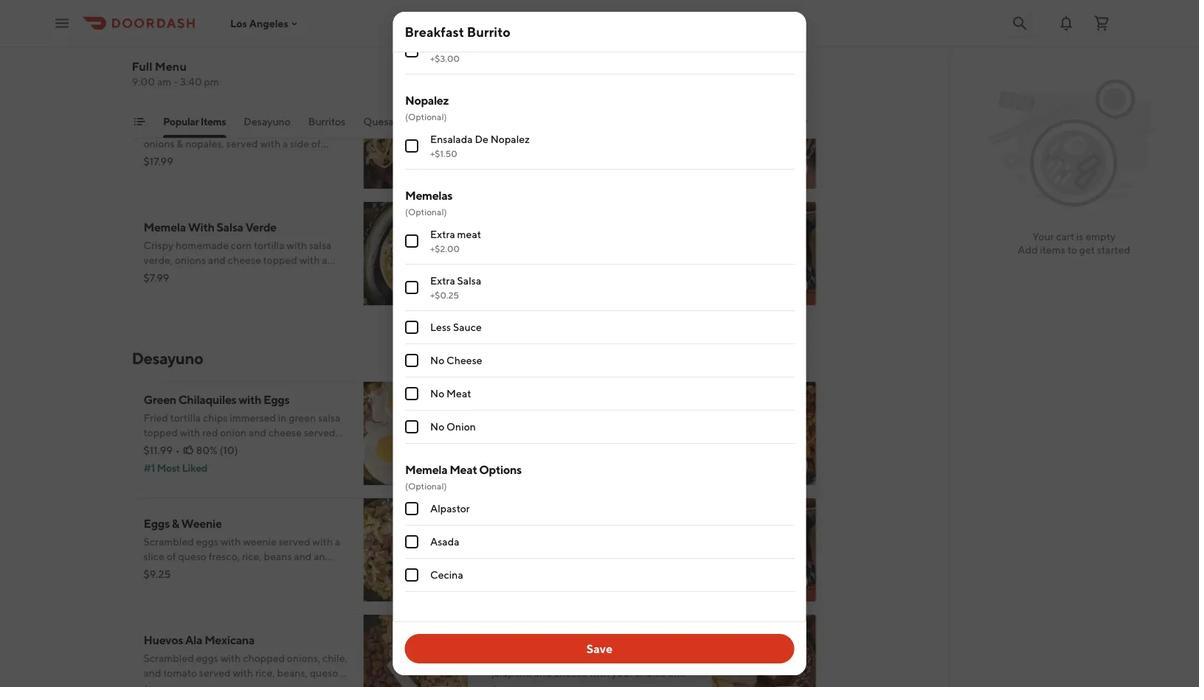 Task type: locate. For each thing, give the bounding box(es) containing it.
or down jalapeño
[[520, 682, 530, 688]]

get
[[1080, 244, 1095, 256]]

scrambled inside breakfast sandwich scrambled egg, ham, mayo, lettuce, tomato, jalapeño and cheese with your choice of white or wheat bread.
[[492, 653, 542, 665]]

(optional) inside the nopalez (optional)
[[405, 111, 447, 122]]

breakfast for breakfast burrito scrambled eggs, ham, bacon, hashbrown, and cheese wrapped ina flour tortilla.
[[492, 517, 542, 531]]

burrito inside breakfast burrito scrambled eggs, ham, bacon, hashbrown, and cheese wrapped ina flour tortilla.
[[544, 517, 580, 531]]

add button down breakfast burrito
[[421, 41, 459, 64]]

2 vertical spatial eggs,
[[545, 536, 569, 548]]

2 extra from the top
[[430, 275, 455, 287]]

0 vertical spatial tomato
[[163, 36, 197, 48]]

burrito for breakfast burrito
[[467, 24, 511, 39]]

open menu image
[[53, 14, 71, 32]]

1 vertical spatial ina
[[591, 551, 605, 563]]

ina inside scrambled eggs, ham, bacon, hashbrown, and cheese wrapped ina flour tortilla.
[[591, 254, 605, 266]]

(optional) up ensalada at left top
[[405, 111, 447, 122]]

2 vertical spatial no
[[430, 421, 444, 433]]

fresco, down weenie
[[209, 551, 240, 563]]

eggs & weenie image
[[364, 498, 468, 603]]

2 tortilla. from the top
[[631, 551, 664, 563]]

0 horizontal spatial desayuno
[[132, 349, 203, 368]]

red down chips
[[202, 427, 218, 439]]

1 (optional) from the top
[[405, 16, 447, 27]]

0 vertical spatial &
[[520, 400, 528, 414]]

1 no from the top
[[430, 355, 444, 367]]

tacos dorados image
[[364, 0, 468, 73]]

tortilla inside the green chilaquiles with eggs fried tortilla chips immersed in green salsa topped with red onion and cheese served with two eggs, rice, and beans.
[[170, 412, 201, 424]]

eggs & chorizo image
[[712, 382, 817, 486]]

2 tomato from the top
[[163, 668, 197, 680]]

add down memelas button
[[779, 163, 799, 175]]

0 horizontal spatial eggs
[[144, 517, 170, 531]]

1 vertical spatial memela
[[405, 463, 447, 477]]

sauce
[[657, 6, 684, 18]]

red inside "four deep-fried light corn tortillas, topped with lettuce, sour cream, cheese, red onion, and tomato served with rice and beans."
[[298, 21, 314, 33]]

homemade inside red or green pork short ribs served with rice, beans, and homemade corn tortillas.
[[566, 138, 619, 150]]

add for memela with salsa verde
[[430, 279, 451, 292]]

order down chorizo
[[556, 449, 581, 461]]

popular
[[163, 116, 198, 128]]

burrito for breakfast burrito scrambled eggs, ham, bacon, hashbrown, and cheese wrapped ina flour tortilla.
[[544, 517, 580, 531]]

salsa right with
[[217, 220, 243, 234]]

add down no onion
[[430, 459, 451, 472]]

eggs inside eggs & weenie scrambled eggs with weenie served with a slice of queso fresco, rice, beans and an order of homemade tortillas.
[[196, 536, 218, 548]]

1 vertical spatial slice
[[144, 551, 164, 563]]

memela for meat
[[405, 463, 447, 477]]

breakfast sandwich image
[[712, 615, 817, 688]]

1 vertical spatial asada
[[430, 536, 459, 548]]

corn inside "four deep-fried light corn tortillas, topped with lettuce, sour cream, cheese, red onion, and tomato served with rice and beans."
[[243, 6, 264, 18]]

an inside eggs & weenie scrambled eggs with weenie served with a slice of queso fresco, rice, beans and an order of homemade tortillas.
[[314, 551, 325, 563]]

asada right asada option
[[430, 536, 459, 548]]

tortilla
[[254, 240, 285, 252], [170, 412, 201, 424]]

(optional) up +$2.00
[[405, 207, 447, 217]]

1 vertical spatial a
[[603, 434, 608, 447]]

0 horizontal spatial burrito
[[467, 24, 511, 39]]

Asada checkbox
[[405, 536, 418, 549]]

cheese inside breakfast burrito scrambled eggs, ham, bacon, hashbrown, and cheese wrapped ina flour tortilla.
[[512, 551, 545, 563]]

+$1.50
[[430, 148, 457, 159]]

topped up "onion,"
[[306, 6, 340, 18]]

2 vertical spatial ham,
[[567, 653, 590, 665]]

1 tortilla. from the top
[[631, 254, 664, 266]]

breakfast
[[405, 24, 464, 39], [492, 517, 542, 531], [492, 634, 542, 648]]

quesadillas button
[[363, 114, 418, 138]]

weenie
[[243, 536, 277, 548]]

a inside eggs & weenie scrambled eggs with weenie served with a slice of queso fresco, rice, beans and an order of homemade tortillas.
[[335, 536, 340, 548]]

Less Sauce checkbox
[[405, 321, 418, 334]]

1 horizontal spatial memelas
[[769, 116, 812, 128]]

0 horizontal spatial memelas
[[405, 189, 452, 203]]

red
[[298, 21, 314, 33], [202, 427, 218, 439]]

2 vertical spatial eggs
[[196, 653, 218, 665]]

topped inside memela with salsa verde crispy homemade corn tortilla with salsa verde, onions and cheese topped with a piece of cesina.
[[263, 254, 297, 266]]

sour
[[204, 21, 224, 33]]

onions
[[175, 254, 206, 266]]

fried
[[196, 6, 218, 18]]

deep-
[[167, 6, 196, 18]]

eggs up in
[[264, 393, 290, 407]]

0 vertical spatial asada
[[177, 104, 210, 118]]

breakfast inside breakfast sandwich scrambled egg, ham, mayo, lettuce, tomato, jalapeño and cheese with your choice of white or wheat bread.
[[492, 634, 542, 648]]

2 wrapped from the top
[[547, 551, 589, 563]]

rice, inside red or green pork short ribs served with rice, beans, and homemade corn tortillas.
[[492, 138, 512, 150]]

topped right legs
[[573, 6, 607, 18]]

with
[[188, 220, 215, 234]]

nopalez up tacos
[[405, 93, 448, 107]]

pork left chorizo
[[591, 420, 613, 432]]

rice, down chopped
[[255, 668, 275, 680]]

0 vertical spatial an
[[543, 449, 554, 461]]

served down two
[[492, 21, 524, 33]]

1 vertical spatial eggs
[[196, 536, 218, 548]]

order inside eggs & weenie scrambled eggs with weenie served with a slice of queso fresco, rice, beans and an order of homemade tortillas.
[[144, 566, 169, 578]]

1 horizontal spatial an
[[543, 449, 554, 461]]

0 vertical spatial ham,
[[571, 240, 594, 252]]

tortillas.
[[492, 36, 529, 48], [645, 138, 682, 150], [647, 449, 685, 461], [238, 566, 275, 578], [275, 682, 312, 688]]

add button down no onion
[[421, 454, 459, 478]]

plato con arroz y frijoles +$3.00
[[430, 38, 549, 63]]

onions,
[[287, 653, 321, 665]]

served down green
[[304, 427, 336, 439]]

ham,
[[571, 240, 594, 252], [571, 536, 594, 548], [567, 653, 590, 665]]

memela meat options group
[[405, 462, 795, 593]]

(optional) inside memela meat options (optional)
[[405, 481, 447, 492]]

rice, down chorizo
[[548, 434, 568, 447]]

scrambled inside scrambled eggs, ham, bacon, hashbrown, and cheese wrapped ina flour tortilla.
[[492, 240, 542, 252]]

eggs inside eggs & chorizo scrambled eggs with pork chorizo and served with rice, beans, a slice of queso fresco and an order of handmade tortillas.
[[492, 400, 518, 414]]

eggs, inside breakfast burrito scrambled eggs, ham, bacon, hashbrown, and cheese wrapped ina flour tortilla.
[[545, 536, 569, 548]]

beans, up the handmade
[[570, 434, 601, 447]]

4 (optional) from the top
[[405, 481, 447, 492]]

1 horizontal spatial $9.25
[[492, 452, 519, 464]]

less
[[430, 321, 451, 334]]

scroll menu navigation right image
[[799, 116, 811, 128]]

pork inside red or green pork short ribs served with rice, beans, and homemade corn tortillas.
[[557, 123, 578, 135]]

breakfast burrito
[[405, 24, 511, 39]]

no right no cheese checkbox
[[430, 355, 444, 367]]

1 tomato from the top
[[163, 36, 197, 48]]

red left "onion,"
[[298, 21, 314, 33]]

eggs, inside the green chilaquiles with eggs fried tortilla chips immersed in green salsa topped with red onion and cheese served with two eggs, rice, and beans.
[[186, 442, 211, 454]]

0 vertical spatial eggs,
[[545, 240, 569, 252]]

0 vertical spatial burrito
[[467, 24, 511, 39]]

add button up scroll menu navigation right 'icon'
[[770, 41, 808, 64]]

1 vertical spatial ham,
[[571, 536, 594, 548]]

or inside breakfast sandwich scrambled egg, ham, mayo, lettuce, tomato, jalapeño and cheese with your choice of white or wheat bread.
[[520, 682, 530, 688]]

2 vertical spatial queso
[[310, 668, 338, 680]]

beans. down "onion,"
[[295, 36, 325, 48]]

add down breakfast burrito
[[430, 46, 451, 58]]

0 horizontal spatial pork
[[557, 123, 578, 135]]

topped down "fried"
[[144, 427, 178, 439]]

in
[[278, 412, 287, 424]]

tomato up menu
[[163, 36, 197, 48]]

1 horizontal spatial fresco,
[[209, 551, 240, 563]]

tortilla inside memela with salsa verde crispy homemade corn tortilla with salsa verde, onions and cheese topped with a piece of cesina.
[[254, 240, 285, 252]]

0 vertical spatial memela
[[144, 220, 186, 234]]

0 vertical spatial order
[[556, 449, 581, 461]]

salsa up +$0.25
[[457, 275, 481, 287]]

add for eggs & weenie
[[430, 576, 451, 588]]

no onion
[[430, 421, 476, 433]]

an right beans
[[314, 551, 325, 563]]

tomato inside "four deep-fried light corn tortillas, topped with lettuce, sour cream, cheese, red onion, and tomato served with rice and beans."
[[163, 36, 197, 48]]

your
[[1033, 231, 1054, 243]]

1 vertical spatial salsa
[[457, 275, 481, 287]]

2 flour from the top
[[607, 551, 629, 563]]

0 horizontal spatial beans.
[[254, 442, 285, 454]]

2 no from the top
[[430, 388, 444, 400]]

1 vertical spatial breakfast
[[492, 517, 542, 531]]

slice
[[610, 434, 631, 447], [144, 551, 164, 563]]

rice, down legs
[[548, 21, 568, 33]]

pork left short
[[557, 123, 578, 135]]

add button for red or green pork short ribs served with rice, beans, and homemade corn tortillas.
[[770, 157, 808, 181]]

tortilla.
[[631, 254, 664, 266], [631, 551, 664, 563]]

or right red
[[513, 123, 523, 135]]

1 horizontal spatial lettuce,
[[622, 653, 658, 665]]

extra inside extra salsa +$0.25
[[430, 275, 455, 287]]

served down mexicana
[[199, 668, 231, 680]]

1 extra from the top
[[430, 228, 455, 241]]

(optional) inside plato con arroz y frijoles group
[[405, 16, 447, 27]]

1 horizontal spatial asada
[[430, 536, 459, 548]]

0 vertical spatial slice
[[610, 434, 631, 447]]

beans, right de
[[514, 138, 544, 150]]

topped down verde
[[263, 254, 297, 266]]

breakfast for breakfast burrito
[[405, 24, 464, 39]]

1 vertical spatial extra
[[430, 275, 455, 287]]

1 horizontal spatial a
[[335, 536, 340, 548]]

add down your
[[1018, 244, 1038, 256]]

served inside huevos ala mexicana scrambled eggs with chopped onions, chile, and tomato served with rice, beans, queso fresco, and homemade corn tortillas.
[[199, 668, 231, 680]]

light
[[220, 6, 241, 18]]

cart
[[1056, 231, 1075, 243]]

meat up onion
[[446, 388, 471, 400]]

weenie
[[181, 517, 222, 531]]

2 bacon, from the top
[[596, 536, 628, 548]]

red
[[492, 123, 511, 135]]

extra for extra meat
[[430, 228, 455, 241]]

0 vertical spatial no
[[430, 355, 444, 367]]

eggs & weenie scrambled eggs with weenie served with a slice of queso fresco, rice, beans and an order of homemade tortillas.
[[144, 517, 340, 578]]

topped inside the green chilaquiles with eggs fried tortilla chips immersed in green salsa topped with red onion and cheese served with two eggs, rice, and beans.
[[144, 427, 178, 439]]

1 vertical spatial no
[[430, 388, 444, 400]]

nopalez group
[[405, 92, 795, 170]]

served inside "four deep-fried light corn tortillas, topped with lettuce, sour cream, cheese, red onion, and tomato served with rice and beans."
[[199, 36, 231, 48]]

& inside eggs & weenie scrambled eggs with weenie served with a slice of queso fresco, rice, beans and an order of homemade tortillas.
[[172, 517, 179, 531]]

meat for no
[[446, 388, 471, 400]]

corn inside red or green pork short ribs served with rice, beans, and homemade corn tortillas.
[[621, 138, 642, 150]]

1 vertical spatial memelas
[[405, 189, 452, 203]]

0 horizontal spatial a
[[322, 254, 327, 266]]

red or green pork short ribs served with rice, beans, and homemade corn tortillas.
[[492, 123, 682, 150]]

$7.99
[[144, 272, 169, 284]]

& left weenie
[[172, 517, 179, 531]]

less sauce
[[430, 321, 482, 334]]

add button down memelas button
[[770, 157, 808, 181]]

nopalez inside ensalada de nopalez +$1.50
[[490, 133, 530, 145]]

2 (optional) from the top
[[405, 111, 447, 122]]

asada down 3:40
[[177, 104, 210, 118]]

2 ina from the top
[[591, 551, 605, 563]]

memela meat options (optional)
[[405, 463, 521, 492]]

breakfast down options
[[492, 517, 542, 531]]

eggs down chorizo
[[545, 420, 567, 432]]

3 (optional) from the top
[[405, 207, 447, 217]]

1 horizontal spatial tortilla
[[254, 240, 285, 252]]

0 horizontal spatial memela
[[144, 220, 186, 234]]

1 horizontal spatial queso
[[310, 668, 338, 680]]

0 items, open order cart image
[[1093, 14, 1111, 32]]

0 vertical spatial salsa
[[217, 220, 243, 234]]

1 horizontal spatial green
[[525, 123, 555, 135]]

beans.
[[295, 36, 325, 48], [254, 442, 285, 454]]

1 vertical spatial nopalez
[[490, 133, 530, 145]]

served
[[492, 21, 524, 33], [199, 36, 231, 48], [625, 123, 657, 135], [304, 427, 336, 439], [492, 434, 524, 447], [279, 536, 310, 548], [199, 668, 231, 680]]

0 vertical spatial salsa
[[309, 240, 332, 252]]

and inside eggs & weenie scrambled eggs with weenie served with a slice of queso fresco, rice, beans and an order of homemade tortillas.
[[294, 551, 312, 563]]

pm
[[204, 76, 219, 88]]

green right red
[[525, 123, 555, 135]]

eggs down ala
[[196, 653, 218, 665]]

None checkbox
[[405, 281, 418, 295]]

and inside two chicken legs topped with mole sauce served with rice, beans, and homemade corn tortillas.
[[603, 21, 620, 33]]

burrito inside dialog
[[467, 24, 511, 39]]

1 horizontal spatial nopalez
[[490, 133, 530, 145]]

2 horizontal spatial eggs
[[492, 400, 518, 414]]

0 vertical spatial pork
[[557, 123, 578, 135]]

memela with salsa verde image
[[364, 202, 468, 306]]

&
[[520, 400, 528, 414], [172, 517, 179, 531]]

eggs
[[264, 393, 290, 407], [492, 400, 518, 414], [144, 517, 170, 531]]

0 horizontal spatial fresco,
[[144, 682, 175, 688]]

tortillas,
[[266, 6, 304, 18]]

burrito
[[467, 24, 511, 39], [544, 517, 580, 531]]

rice
[[255, 36, 273, 48]]

1 horizontal spatial order
[[556, 449, 581, 461]]

0 horizontal spatial red
[[202, 427, 218, 439]]

homemade down short
[[566, 138, 619, 150]]

1 bacon, from the top
[[596, 240, 628, 252]]

no left onion
[[430, 421, 444, 433]]

huevos ala mexicana scrambled eggs with chopped onions, chile, and tomato served with rice, beans, queso fresco, and homemade corn tortillas.
[[144, 634, 348, 688]]

eggs for weenie
[[196, 536, 218, 548]]

None checkbox
[[405, 44, 418, 58], [405, 140, 418, 153], [405, 235, 418, 248], [405, 44, 418, 58], [405, 140, 418, 153], [405, 235, 418, 248]]

eggs inside the green chilaquiles with eggs fried tortilla chips immersed in green salsa topped with red onion and cheese served with two eggs, rice, and beans.
[[264, 393, 290, 407]]

homemade down with
[[176, 240, 229, 252]]

add for red or green pork short ribs served with rice, beans, and homemade corn tortillas.
[[779, 163, 799, 175]]

1 vertical spatial &
[[172, 517, 179, 531]]

add inside your cart is empty add items to get started
[[1018, 244, 1038, 256]]

onion
[[220, 427, 247, 439]]

your cart is empty add items to get started
[[1018, 231, 1131, 256]]

0 horizontal spatial tortilla
[[170, 412, 201, 424]]

beans. inside "four deep-fried light corn tortillas, topped with lettuce, sour cream, cheese, red onion, and tomato served with rice and beans."
[[295, 36, 325, 48]]

Item Search search field
[[604, 69, 805, 86]]

wrapped
[[547, 254, 589, 266], [547, 551, 589, 563]]

tomato,
[[660, 653, 696, 665]]

queso down chile,
[[310, 668, 338, 680]]

sauce
[[453, 321, 482, 334]]

1 horizontal spatial slice
[[610, 434, 631, 447]]

corn inside two chicken legs topped with mole sauce served with rice, beans, and homemade corn tortillas.
[[678, 21, 699, 33]]

0 horizontal spatial salsa
[[217, 220, 243, 234]]

1 vertical spatial beans.
[[254, 442, 285, 454]]

80% (10)
[[196, 445, 238, 457]]

eggs inside eggs & weenie scrambled eggs with weenie served with a slice of queso fresco, rice, beans and an order of homemade tortillas.
[[144, 517, 170, 531]]

tomato down ala
[[163, 668, 197, 680]]

served right the ribs
[[625, 123, 657, 135]]

desayuno
[[243, 116, 290, 128], [132, 349, 203, 368]]

1 horizontal spatial salsa
[[457, 275, 481, 287]]

eggs down weenie
[[196, 536, 218, 548]]

options
[[479, 463, 521, 477]]

order
[[556, 449, 581, 461], [144, 566, 169, 578]]

homemade down mexicana
[[197, 682, 250, 688]]

& inside eggs & chorizo scrambled eggs with pork chorizo and served with rice, beans, a slice of queso fresco and an order of handmade tortillas.
[[520, 400, 528, 414]]

0 vertical spatial meat
[[446, 388, 471, 400]]

homemade inside memela with salsa verde crispy homemade corn tortilla with salsa verde, onions and cheese topped with a piece of cesina.
[[176, 240, 229, 252]]

with inside breakfast sandwich scrambled egg, ham, mayo, lettuce, tomato, jalapeño and cheese with your choice of white or wheat bread.
[[589, 668, 610, 680]]

bacon,
[[596, 240, 628, 252], [596, 536, 628, 548]]

pork
[[557, 123, 578, 135], [591, 420, 613, 432]]

queso down chorizo
[[645, 434, 673, 447]]

desayuno up chilaquiles
[[132, 349, 203, 368]]

carne asada plate image
[[364, 85, 468, 190]]

add down +$1.50
[[430, 163, 451, 175]]

huevos ala mexicana image
[[364, 615, 468, 688]]

chips
[[203, 412, 228, 424]]

memela up alpastor checkbox
[[405, 463, 447, 477]]

empty
[[1086, 231, 1116, 243]]

0 vertical spatial lettuce,
[[166, 21, 202, 33]]

chorizo
[[615, 420, 649, 432]]

1 horizontal spatial &
[[520, 400, 528, 414]]

served down sour
[[199, 36, 231, 48]]

meat inside "memelas" group
[[446, 388, 471, 400]]

green inside red or green pork short ribs served with rice, beans, and homemade corn tortillas.
[[525, 123, 555, 135]]

$9.25
[[492, 452, 519, 464], [144, 569, 171, 581]]

3 no from the top
[[430, 421, 444, 433]]

add down +$2.00
[[430, 279, 451, 292]]

Cecina checkbox
[[405, 569, 418, 582]]

tortilla down chilaquiles
[[170, 412, 201, 424]]

add button for carne asada plate
[[421, 157, 459, 181]]

$11.99
[[144, 445, 173, 457]]

0 horizontal spatial nopalez
[[405, 93, 448, 107]]

0 vertical spatial a
[[322, 254, 327, 266]]

corn
[[243, 6, 264, 18], [678, 21, 699, 33], [621, 138, 642, 150], [231, 240, 252, 252], [252, 682, 273, 688]]

0 vertical spatial fresco,
[[209, 551, 240, 563]]

add button for four deep-fried light corn tortillas, topped with lettuce, sour cream, cheese, red onion, and tomato served with rice and beans.
[[421, 41, 459, 64]]

1 horizontal spatial red
[[298, 21, 314, 33]]

0 vertical spatial hashbrown,
[[630, 240, 684, 252]]

homemade down weenie
[[183, 566, 236, 578]]

memela inside memela with salsa verde crispy homemade corn tortilla with salsa verde, onions and cheese topped with a piece of cesina.
[[144, 220, 186, 234]]

extra up +$2.00
[[430, 228, 455, 241]]

1 horizontal spatial beans.
[[295, 36, 325, 48]]

breakfast inside dialog
[[405, 24, 464, 39]]

rice,
[[548, 21, 568, 33], [492, 138, 512, 150], [548, 434, 568, 447], [213, 442, 233, 454], [242, 551, 262, 563], [255, 668, 275, 680]]

add button down +$2.00
[[421, 274, 459, 297]]

0 vertical spatial desayuno
[[243, 116, 290, 128]]

homemade
[[622, 21, 676, 33], [566, 138, 619, 150], [176, 240, 229, 252], [183, 566, 236, 578], [197, 682, 250, 688]]

meat inside memela meat options (optional)
[[449, 463, 477, 477]]

breakfast up +$3.00
[[405, 24, 464, 39]]

no for no cheese
[[430, 355, 444, 367]]

-
[[174, 76, 178, 88]]

memela up crispy
[[144, 220, 186, 234]]

add right the cecina checkbox
[[430, 576, 451, 588]]

ham, inside breakfast burrito scrambled eggs, ham, bacon, hashbrown, and cheese wrapped ina flour tortilla.
[[571, 536, 594, 548]]

add up scroll menu navigation right 'icon'
[[779, 46, 799, 58]]

slice inside eggs & weenie scrambled eggs with weenie served with a slice of queso fresco, rice, beans and an order of homemade tortillas.
[[144, 551, 164, 563]]

green chilaquiles with eggs image
[[364, 382, 468, 486]]

eggs inside huevos ala mexicana scrambled eggs with chopped onions, chile, and tomato served with rice, beans, queso fresco, and homemade corn tortillas.
[[196, 653, 218, 665]]

verde,
[[144, 254, 173, 266]]

tomato
[[163, 36, 197, 48], [163, 668, 197, 680]]

beans, down legs
[[570, 21, 601, 33]]

scrambled inside huevos ala mexicana scrambled eggs with chopped onions, chile, and tomato served with rice, beans, queso fresco, and homemade corn tortillas.
[[144, 653, 194, 665]]

meat left options
[[449, 463, 477, 477]]

1 ina from the top
[[591, 254, 605, 266]]

rice, down red
[[492, 138, 512, 150]]

0 vertical spatial eggs
[[545, 420, 567, 432]]

0 vertical spatial tortilla.
[[631, 254, 664, 266]]

#1 most liked
[[144, 462, 207, 475]]

scrambled
[[492, 240, 542, 252], [492, 420, 542, 432], [144, 536, 194, 548], [492, 536, 542, 548], [144, 653, 194, 665], [492, 653, 542, 665]]

1 vertical spatial pork
[[591, 420, 613, 432]]

0 horizontal spatial $9.25
[[144, 569, 171, 581]]

rice, inside eggs & weenie scrambled eggs with weenie served with a slice of queso fresco, rice, beans and an order of homemade tortillas.
[[242, 551, 262, 563]]

eggs left chorizo
[[492, 400, 518, 414]]

or
[[513, 123, 523, 135], [520, 682, 530, 688]]

1 wrapped from the top
[[547, 254, 589, 266]]

1 flour from the top
[[607, 254, 629, 266]]

(optional) up alpastor checkbox
[[405, 481, 447, 492]]

1 vertical spatial an
[[314, 551, 325, 563]]

2 horizontal spatial queso
[[645, 434, 673, 447]]

an right fresco
[[543, 449, 554, 461]]

with
[[609, 6, 630, 18], [144, 21, 164, 33], [526, 21, 546, 33], [233, 36, 253, 48], [659, 123, 679, 135], [287, 240, 307, 252], [299, 254, 320, 266], [239, 393, 261, 407], [569, 420, 589, 432], [180, 427, 200, 439], [526, 434, 546, 447], [144, 442, 164, 454], [220, 536, 241, 548], [312, 536, 333, 548], [220, 653, 241, 665], [233, 668, 253, 680], [589, 668, 610, 680]]

1 vertical spatial flour
[[607, 551, 629, 563]]

1 vertical spatial desayuno
[[132, 349, 203, 368]]

add for green chilaquiles with eggs
[[430, 459, 451, 472]]

green up "fried"
[[144, 393, 176, 407]]

of
[[171, 269, 181, 281], [633, 434, 643, 447], [583, 449, 593, 461], [167, 551, 176, 563], [171, 566, 180, 578], [668, 668, 678, 680]]

popular items
[[163, 116, 226, 128]]

0 vertical spatial bacon,
[[596, 240, 628, 252]]

breakfast up jalapeño
[[492, 634, 542, 648]]

rice, down weenie
[[242, 551, 262, 563]]

add button down ensalada at left top
[[421, 157, 459, 181]]

0 vertical spatial queso
[[645, 434, 673, 447]]

0 vertical spatial red
[[298, 21, 314, 33]]

lettuce, up the choice
[[622, 653, 658, 665]]

nopalez right de
[[490, 133, 530, 145]]

tortilla down verde
[[254, 240, 285, 252]]

beans. down in
[[254, 442, 285, 454]]

1 vertical spatial or
[[520, 682, 530, 688]]

green
[[525, 123, 555, 135], [144, 393, 176, 407]]

queso down weenie
[[178, 551, 207, 563]]

memelas for memelas
[[769, 116, 812, 128]]

0 vertical spatial nopalez
[[405, 93, 448, 107]]

extra up +$0.25
[[430, 275, 455, 287]]

no right the no meat option
[[430, 388, 444, 400]]

2 hashbrown, from the top
[[630, 536, 684, 548]]

add button right the cecina checkbox
[[421, 571, 459, 594]]

2 horizontal spatial a
[[603, 434, 608, 447]]

eggs inside eggs & chorizo scrambled eggs with pork chorizo and served with rice, beans, a slice of queso fresco and an order of handmade tortillas.
[[545, 420, 567, 432]]

cesina.
[[183, 269, 215, 281]]

corn inside memela with salsa verde crispy homemade corn tortilla with salsa verde, onions and cheese topped with a piece of cesina.
[[231, 240, 252, 252]]

1 horizontal spatial pork
[[591, 420, 613, 432]]

rice, down onion on the bottom of page
[[213, 442, 233, 454]]

0 vertical spatial or
[[513, 123, 523, 135]]

0 vertical spatial breakfast burrito image
[[712, 202, 817, 306]]

1 vertical spatial hashbrown,
[[630, 536, 684, 548]]

add button for two chicken legs topped with mole sauce served with rice, beans, and homemade corn tortillas.
[[770, 41, 808, 64]]

extra salsa +$0.25
[[430, 275, 481, 300]]

1 vertical spatial $9.25
[[144, 569, 171, 581]]

save
[[587, 643, 613, 657]]

homemade down the mole
[[622, 21, 676, 33]]

carne
[[144, 104, 175, 118]]

& left chorizo
[[520, 400, 528, 414]]

0 horizontal spatial &
[[172, 517, 179, 531]]

1 hashbrown, from the top
[[630, 240, 684, 252]]

no for no meat
[[430, 388, 444, 400]]

memela for with
[[144, 220, 186, 234]]

0 horizontal spatial green
[[144, 393, 176, 407]]

ham, for burrito
[[571, 536, 594, 548]]

onion,
[[316, 21, 345, 33]]

lettuce, down deep-
[[166, 21, 202, 33]]

1 vertical spatial order
[[144, 566, 169, 578]]

served up beans
[[279, 536, 310, 548]]

order up 'huevos'
[[144, 566, 169, 578]]

3:40
[[180, 76, 202, 88]]

queso
[[645, 434, 673, 447], [178, 551, 207, 563], [310, 668, 338, 680]]

breakfast burrito image
[[712, 202, 817, 306], [712, 498, 817, 603]]

desayuno right plate
[[243, 116, 290, 128]]

0 horizontal spatial an
[[314, 551, 325, 563]]

1 vertical spatial red
[[202, 427, 218, 439]]

beans, down "onions,"
[[277, 668, 308, 680]]

eggs left weenie
[[144, 517, 170, 531]]

and
[[603, 21, 620, 33], [144, 36, 161, 48], [275, 36, 292, 48], [546, 138, 564, 150], [208, 254, 226, 266], [492, 254, 510, 266], [651, 420, 669, 432], [249, 427, 266, 439], [235, 442, 252, 454], [523, 449, 541, 461], [294, 551, 312, 563], [492, 551, 510, 563], [144, 668, 161, 680], [534, 668, 552, 680], [177, 682, 195, 688]]

ham, for sandwich
[[567, 653, 590, 665]]

(optional) up plato
[[405, 16, 447, 27]]

0 horizontal spatial queso
[[178, 551, 207, 563]]

liked
[[182, 462, 207, 475]]

fresco, down 'huevos'
[[144, 682, 175, 688]]

ham, inside breakfast sandwich scrambled egg, ham, mayo, lettuce, tomato, jalapeño and cheese with your choice of white or wheat bread.
[[567, 653, 590, 665]]

served up fresco
[[492, 434, 524, 447]]

1 vertical spatial green
[[144, 393, 176, 407]]

0 vertical spatial flour
[[607, 254, 629, 266]]

memelas inside group
[[405, 189, 452, 203]]

0 vertical spatial extra
[[430, 228, 455, 241]]

cheese inside the green chilaquiles with eggs fried tortilla chips immersed in green salsa topped with red onion and cheese served with two eggs, rice, and beans.
[[269, 427, 302, 439]]



Task type: vqa. For each thing, say whether or not it's contained in the screenshot.
Eggs to the right
yes



Task type: describe. For each thing, give the bounding box(es) containing it.
extra for extra salsa
[[430, 275, 455, 287]]

(10)
[[220, 445, 238, 457]]

bacon, inside scrambled eggs, ham, bacon, hashbrown, and cheese wrapped ina flour tortilla.
[[596, 240, 628, 252]]

burritos
[[308, 116, 345, 128]]

tortilla. inside scrambled eggs, ham, bacon, hashbrown, and cheese wrapped ina flour tortilla.
[[631, 254, 664, 266]]

No Onion checkbox
[[405, 421, 418, 434]]

add for four deep-fried light corn tortillas, topped with lettuce, sour cream, cheese, red onion, and tomato served with rice and beans.
[[430, 46, 451, 58]]

tortilla. inside breakfast burrito scrambled eggs, ham, bacon, hashbrown, and cheese wrapped ina flour tortilla.
[[631, 551, 664, 563]]

crispy
[[144, 240, 174, 252]]

choice
[[635, 668, 666, 680]]

add for two chicken legs topped with mole sauce served with rice, beans, and homemade corn tortillas.
[[779, 46, 799, 58]]

beans, inside two chicken legs topped with mole sauce served with rice, beans, and homemade corn tortillas.
[[570, 21, 601, 33]]

salsa inside the green chilaquiles with eggs fried tortilla chips immersed in green salsa topped with red onion and cheese served with two eggs, rice, and beans.
[[318, 412, 341, 424]]

de
[[475, 133, 488, 145]]

chorizo
[[530, 400, 571, 414]]

con
[[457, 38, 477, 50]]

and inside scrambled eggs, ham, bacon, hashbrown, and cheese wrapped ina flour tortilla.
[[492, 254, 510, 266]]

0 horizontal spatial asada
[[177, 104, 210, 118]]

$11.99 •
[[144, 445, 180, 457]]

homemade inside eggs & weenie scrambled eggs with weenie served with a slice of queso fresco, rice, beans and an order of homemade tortillas.
[[183, 566, 236, 578]]

and inside breakfast sandwich scrambled egg, ham, mayo, lettuce, tomato, jalapeño and cheese with your choice of white or wheat bread.
[[534, 668, 552, 680]]

flour inside breakfast burrito scrambled eggs, ham, bacon, hashbrown, and cheese wrapped ina flour tortilla.
[[607, 551, 629, 563]]

eggs, inside scrambled eggs, ham, bacon, hashbrown, and cheese wrapped ina flour tortilla.
[[545, 240, 569, 252]]

memelas group
[[405, 187, 795, 444]]

green inside the green chilaquiles with eggs fried tortilla chips immersed in green salsa topped with red onion and cheese served with two eggs, rice, and beans.
[[144, 393, 176, 407]]

No Meat checkbox
[[405, 388, 418, 401]]

1 horizontal spatial desayuno
[[243, 116, 290, 128]]

+$3.00
[[430, 53, 460, 63]]

memelas button
[[769, 114, 812, 138]]

items
[[1040, 244, 1066, 256]]

$9.25 for eggs & chorizo
[[492, 452, 519, 464]]

memelas (optional)
[[405, 189, 452, 217]]

a inside memela with salsa verde crispy homemade corn tortilla with salsa verde, onions and cheese topped with a piece of cesina.
[[322, 254, 327, 266]]

tortillas. inside two chicken legs topped with mole sauce served with rice, beans, and homemade corn tortillas.
[[492, 36, 529, 48]]

red inside the green chilaquiles with eggs fried tortilla chips immersed in green salsa topped with red onion and cheese served with two eggs, rice, and beans.
[[202, 427, 218, 439]]

topped inside two chicken legs topped with mole sauce served with rice, beans, and homemade corn tortillas.
[[573, 6, 607, 18]]

two
[[166, 442, 184, 454]]

served inside eggs & chorizo scrambled eggs with pork chorizo and served with rice, beans, a slice of queso fresco and an order of handmade tortillas.
[[492, 434, 524, 447]]

hashbrown, inside breakfast burrito scrambled eggs, ham, bacon, hashbrown, and cheese wrapped ina flour tortilla.
[[630, 536, 684, 548]]

eggs for mexicana
[[196, 653, 218, 665]]

los angeles
[[230, 17, 289, 29]]

white
[[492, 682, 518, 688]]

scrambled inside breakfast burrito scrambled eggs, ham, bacon, hashbrown, and cheese wrapped ina flour tortilla.
[[492, 536, 542, 548]]

notification bell image
[[1058, 14, 1075, 32]]

cream,
[[226, 21, 258, 33]]

no for no onion
[[430, 421, 444, 433]]

no meat
[[430, 388, 471, 400]]

(optional) inside memelas (optional)
[[405, 207, 447, 217]]

80%
[[196, 445, 218, 457]]

& for chorizo
[[520, 400, 528, 414]]

homemade inside huevos ala mexicana scrambled eggs with chopped onions, chile, and tomato served with rice, beans, queso fresco, and homemade corn tortillas.
[[197, 682, 250, 688]]

y
[[507, 38, 513, 50]]

to
[[1068, 244, 1078, 256]]

an inside eggs & chorizo scrambled eggs with pork chorizo and served with rice, beans, a slice of queso fresco and an order of handmade tortillas.
[[543, 449, 554, 461]]

& for weenie
[[172, 517, 179, 531]]

pork inside eggs & chorizo scrambled eggs with pork chorizo and served with rice, beans, a slice of queso fresco and an order of handmade tortillas.
[[591, 420, 613, 432]]

eggs for eggs & weenie
[[144, 517, 170, 531]]

tacos
[[436, 116, 462, 128]]

add button for eggs & weenie
[[421, 571, 459, 594]]

a inside eggs & chorizo scrambled eggs with pork chorizo and served with rice, beans, a slice of queso fresco and an order of handmade tortillas.
[[603, 434, 608, 447]]

salsa inside extra salsa +$0.25
[[457, 275, 481, 287]]

cheese,
[[260, 21, 296, 33]]

order inside eggs & chorizo scrambled eggs with pork chorizo and served with rice, beans, a slice of queso fresco and an order of handmade tortillas.
[[556, 449, 581, 461]]

chopped
[[243, 653, 285, 665]]

los
[[230, 17, 247, 29]]

full menu 9:00 am - 3:40 pm
[[132, 59, 219, 88]]

meat
[[457, 228, 481, 241]]

hashbrown, inside scrambled eggs, ham, bacon, hashbrown, and cheese wrapped ina flour tortilla.
[[630, 240, 684, 252]]

$12.99
[[144, 39, 174, 51]]

fresco, inside huevos ala mexicana scrambled eggs with chopped onions, chile, and tomato served with rice, beans, queso fresco, and homemade corn tortillas.
[[144, 682, 175, 688]]

huevos
[[144, 634, 183, 648]]

rice, inside two chicken legs topped with mole sauce served with rice, beans, and homemade corn tortillas.
[[548, 21, 568, 33]]

and inside red or green pork short ribs served with rice, beans, and homemade corn tortillas.
[[546, 138, 564, 150]]

served inside the green chilaquiles with eggs fried tortilla chips immersed in green salsa topped with red onion and cheese served with two eggs, rice, and beans.
[[304, 427, 336, 439]]

topped inside "four deep-fried light corn tortillas, topped with lettuce, sour cream, cheese, red onion, and tomato served with rice and beans."
[[306, 6, 340, 18]]

green chilaquiles with eggs fried tortilla chips immersed in green salsa topped with red onion and cheese served with two eggs, rice, and beans.
[[144, 393, 341, 454]]

menu
[[155, 59, 187, 73]]

mayo,
[[592, 653, 620, 665]]

bread.
[[563, 682, 593, 688]]

handmade
[[595, 449, 645, 461]]

of inside breakfast sandwich scrambled egg, ham, mayo, lettuce, tomato, jalapeño and cheese with your choice of white or wheat bread.
[[668, 668, 678, 680]]

slice inside eggs & chorizo scrambled eggs with pork chorizo and served with rice, beans, a slice of queso fresco and an order of handmade tortillas.
[[610, 434, 631, 447]]

fresco
[[492, 449, 521, 461]]

carne asada plate
[[144, 104, 239, 118]]

quesadillas
[[363, 116, 418, 128]]

beans, inside red or green pork short ribs served with rice, beans, and homemade corn tortillas.
[[514, 138, 544, 150]]

bacon, inside breakfast burrito scrambled eggs, ham, bacon, hashbrown, and cheese wrapped ina flour tortilla.
[[596, 536, 628, 548]]

cheese
[[446, 355, 482, 367]]

Alpastor checkbox
[[405, 503, 418, 516]]

beans. inside the green chilaquiles with eggs fried tortilla chips immersed in green salsa topped with red onion and cheese served with two eggs, rice, and beans.
[[254, 442, 285, 454]]

tortillas. inside red or green pork short ribs served with rice, beans, and homemade corn tortillas.
[[645, 138, 682, 150]]

plate
[[212, 104, 239, 118]]

cecina
[[430, 569, 463, 582]]

items
[[200, 116, 226, 128]]

mole
[[632, 6, 655, 18]]

angeles
[[249, 17, 289, 29]]

costilla de puerco image
[[712, 85, 817, 190]]

save button
[[405, 635, 795, 664]]

asada inside memela meat options group
[[430, 536, 459, 548]]

fresco, inside eggs & weenie scrambled eggs with weenie served with a slice of queso fresco, rice, beans and an order of homemade tortillas.
[[209, 551, 240, 563]]

$15.99
[[492, 39, 524, 51]]

two chicken legs topped with mole sauce served with rice, beans, and homemade corn tortillas.
[[492, 6, 699, 48]]

queso inside huevos ala mexicana scrambled eggs with chopped onions, chile, and tomato served with rice, beans, queso fresco, and homemade corn tortillas.
[[310, 668, 338, 680]]

rice, inside the green chilaquiles with eggs fried tortilla chips immersed in green salsa topped with red onion and cheese served with two eggs, rice, and beans.
[[213, 442, 233, 454]]

legs
[[552, 6, 571, 18]]

queso inside eggs & weenie scrambled eggs with weenie served with a slice of queso fresco, rice, beans and an order of homemade tortillas.
[[178, 551, 207, 563]]

memela with salsa verde crispy homemade corn tortilla with salsa verde, onions and cheese topped with a piece of cesina.
[[144, 220, 332, 281]]

eggs for chorizo
[[545, 420, 567, 432]]

queso inside eggs & chorizo scrambled eggs with pork chorizo and served with rice, beans, a slice of queso fresco and an order of handmade tortillas.
[[645, 434, 673, 447]]

$9.25 for eggs & weenie
[[144, 569, 171, 581]]

tortillas. inside eggs & weenie scrambled eggs with weenie served with a slice of queso fresco, rice, beans and an order of homemade tortillas.
[[238, 566, 275, 578]]

rice, inside eggs & chorizo scrambled eggs with pork chorizo and served with rice, beans, a slice of queso fresco and an order of handmade tortillas.
[[548, 434, 568, 447]]

sandwich
[[544, 634, 595, 648]]

tortillas. inside huevos ala mexicana scrambled eggs with chopped onions, chile, and tomato served with rice, beans, queso fresco, and homemade corn tortillas.
[[275, 682, 312, 688]]

No Cheese checkbox
[[405, 354, 418, 368]]

beans, inside eggs & chorizo scrambled eggs with pork chorizo and served with rice, beans, a slice of queso fresco and an order of handmade tortillas.
[[570, 434, 601, 447]]

memelas for memelas (optional)
[[405, 189, 452, 203]]

ensalada de nopalez +$1.50
[[430, 133, 530, 159]]

beans, inside huevos ala mexicana scrambled eggs with chopped onions, chile, and tomato served with rice, beans, queso fresco, and homemade corn tortillas.
[[277, 668, 308, 680]]

ala
[[185, 634, 202, 648]]

lettuce, inside breakfast sandwich scrambled egg, ham, mayo, lettuce, tomato, jalapeño and cheese with your choice of white or wheat bread.
[[622, 653, 658, 665]]

scrambled inside eggs & chorizo scrambled eggs with pork chorizo and served with rice, beans, a slice of queso fresco and an order of handmade tortillas.
[[492, 420, 542, 432]]

served inside two chicken legs topped with mole sauce served with rice, beans, and homemade corn tortillas.
[[492, 21, 524, 33]]

plato con arroz y frijoles group
[[405, 0, 795, 75]]

piece
[[144, 269, 169, 281]]

wrapped inside breakfast burrito scrambled eggs, ham, bacon, hashbrown, and cheese wrapped ina flour tortilla.
[[547, 551, 589, 563]]

burritos button
[[308, 114, 345, 138]]

or inside red or green pork short ribs served with rice, beans, and homemade corn tortillas.
[[513, 123, 523, 135]]

egg,
[[545, 653, 565, 665]]

add button for memela with salsa verde
[[421, 274, 459, 297]]

meat for memela
[[449, 463, 477, 477]]

eggs for eggs & chorizo
[[492, 400, 518, 414]]

beans
[[264, 551, 292, 563]]

your
[[612, 668, 633, 680]]

ham, inside scrambled eggs, ham, bacon, hashbrown, and cheese wrapped ina flour tortilla.
[[571, 240, 594, 252]]

cheese inside breakfast sandwich scrambled egg, ham, mayo, lettuce, tomato, jalapeño and cheese with your choice of white or wheat bread.
[[554, 668, 587, 680]]

served inside red or green pork short ribs served with rice, beans, and homemade corn tortillas.
[[625, 123, 657, 135]]

short
[[580, 123, 604, 135]]

breakfast burrito dialog
[[393, 0, 806, 676]]

•
[[176, 445, 180, 457]]

eggs & chorizo scrambled eggs with pork chorizo and served with rice, beans, a slice of queso fresco and an order of handmade tortillas.
[[492, 400, 685, 461]]

tortillas. inside eggs & chorizo scrambled eggs with pork chorizo and served with rice, beans, a slice of queso fresco and an order of handmade tortillas.
[[647, 449, 685, 461]]

wheat
[[532, 682, 561, 688]]

1 breakfast burrito image from the top
[[712, 202, 817, 306]]

cheese inside scrambled eggs, ham, bacon, hashbrown, and cheese wrapped ina flour tortilla.
[[512, 254, 545, 266]]

scrambled eggs, ham, bacon, hashbrown, and cheese wrapped ina flour tortilla.
[[492, 240, 684, 266]]

tacos button
[[436, 114, 462, 138]]

corn inside huevos ala mexicana scrambled eggs with chopped onions, chile, and tomato served with rice, beans, queso fresco, and homemade corn tortillas.
[[252, 682, 273, 688]]

salsa inside memela with salsa verde crispy homemade corn tortilla with salsa verde, onions and cheese topped with a piece of cesina.
[[309, 240, 332, 252]]

and inside breakfast burrito scrambled eggs, ham, bacon, hashbrown, and cheese wrapped ina flour tortilla.
[[492, 551, 510, 563]]

rice, inside huevos ala mexicana scrambled eggs with chopped onions, chile, and tomato served with rice, beans, queso fresco, and homemade corn tortillas.
[[255, 668, 275, 680]]

add for carne asada plate
[[430, 163, 451, 175]]

ina inside breakfast burrito scrambled eggs, ham, bacon, hashbrown, and cheese wrapped ina flour tortilla.
[[591, 551, 605, 563]]

breakfast burrito scrambled eggs, ham, bacon, hashbrown, and cheese wrapped ina flour tortilla.
[[492, 517, 684, 563]]

desayuno button
[[243, 114, 290, 138]]

breakfast for breakfast sandwich scrambled egg, ham, mayo, lettuce, tomato, jalapeño and cheese with your choice of white or wheat bread.
[[492, 634, 542, 648]]

+$0.25
[[430, 290, 459, 300]]

mole poblano image
[[712, 0, 817, 73]]

chicken
[[513, 6, 550, 18]]

ensalada
[[430, 133, 473, 145]]

nopalez (optional)
[[405, 93, 448, 122]]

full
[[132, 59, 152, 73]]

green
[[289, 412, 316, 424]]

and inside memela with salsa verde crispy homemade corn tortilla with salsa verde, onions and cheese topped with a piece of cesina.
[[208, 254, 226, 266]]

four deep-fried light corn tortillas, topped with lettuce, sour cream, cheese, red onion, and tomato served with rice and beans.
[[144, 6, 345, 48]]

cheese inside memela with salsa verde crispy homemade corn tortilla with salsa verde, onions and cheese topped with a piece of cesina.
[[228, 254, 261, 266]]

onion
[[446, 421, 476, 433]]

add button for green chilaquiles with eggs
[[421, 454, 459, 478]]

scrambled inside eggs & weenie scrambled eggs with weenie served with a slice of queso fresco, rice, beans and an order of homemade tortillas.
[[144, 536, 194, 548]]

homemade inside two chicken legs topped with mole sauce served with rice, beans, and homemade corn tortillas.
[[622, 21, 676, 33]]

started
[[1097, 244, 1131, 256]]

with inside red or green pork short ribs served with rice, beans, and homemade corn tortillas.
[[659, 123, 679, 135]]

+$2.00
[[430, 244, 459, 254]]

2 breakfast burrito image from the top
[[712, 498, 817, 603]]

served inside eggs & weenie scrambled eggs with weenie served with a slice of queso fresco, rice, beans and an order of homemade tortillas.
[[279, 536, 310, 548]]



